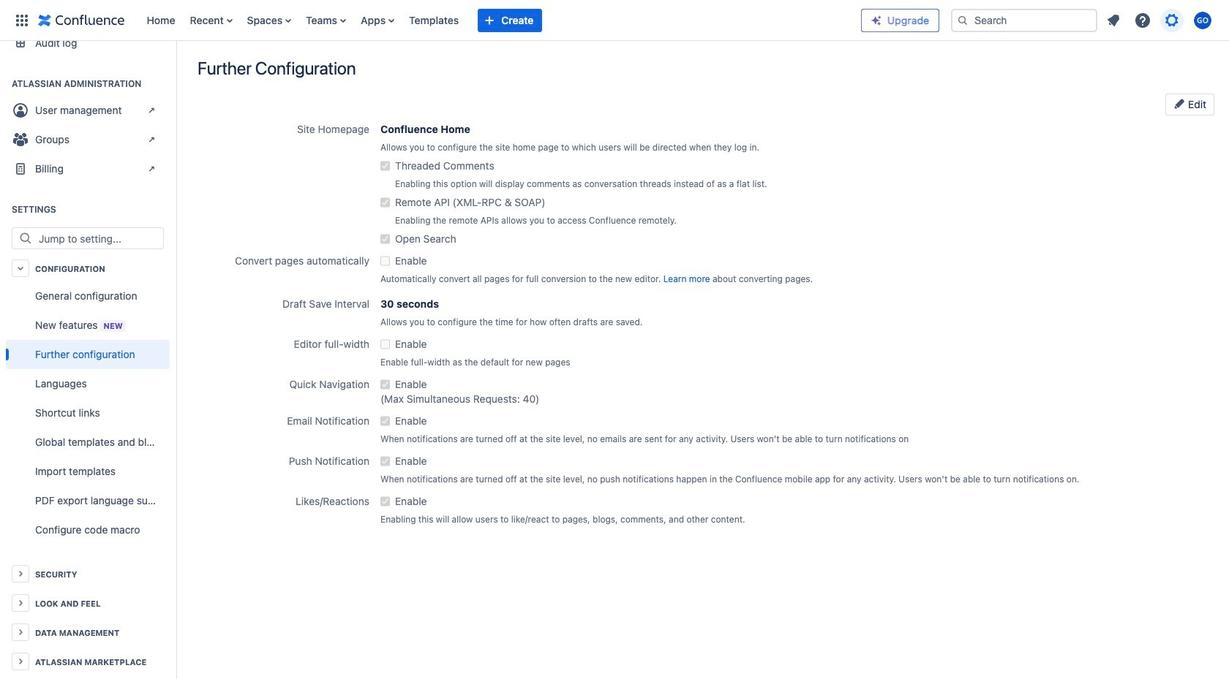 Task type: vqa. For each thing, say whether or not it's contained in the screenshot.
More information about Gary Orlando image to the top
no



Task type: locate. For each thing, give the bounding box(es) containing it.
list for appswitcher icon at the left
[[139, 0, 861, 41]]

search image
[[957, 14, 969, 26]]

region
[[6, 282, 170, 545]]

None checkbox
[[380, 254, 390, 269], [380, 378, 390, 392], [380, 414, 390, 429], [380, 454, 390, 469], [380, 495, 390, 509], [380, 254, 390, 269], [380, 378, 390, 392], [380, 414, 390, 429], [380, 454, 390, 469], [380, 495, 390, 509]]

banner
[[0, 0, 1229, 41]]

list
[[139, 0, 861, 41], [1100, 7, 1220, 33]]

None search field
[[951, 8, 1098, 32]]

your profile and preferences image
[[1194, 11, 1212, 29]]

main content
[[176, 41, 1229, 56]]

1 horizontal spatial list
[[1100, 7, 1220, 33]]

list for premium icon
[[1100, 7, 1220, 33]]

confluence image
[[38, 11, 125, 29], [38, 11, 125, 29]]

Settings Search field
[[34, 228, 163, 249]]

None checkbox
[[380, 159, 390, 173], [380, 195, 390, 210], [380, 232, 390, 247], [380, 337, 390, 352], [380, 159, 390, 173], [380, 195, 390, 210], [380, 232, 390, 247], [380, 337, 390, 352]]

premium image
[[871, 14, 882, 26]]

collapse sidebar image
[[160, 48, 192, 78]]

appswitcher icon image
[[13, 11, 31, 29]]

0 horizontal spatial list
[[139, 0, 861, 41]]

Search field
[[951, 8, 1098, 32]]



Task type: describe. For each thing, give the bounding box(es) containing it.
global element
[[9, 0, 861, 41]]

notification icon image
[[1105, 11, 1122, 29]]

help icon image
[[1134, 11, 1152, 29]]

settings icon image
[[1163, 11, 1181, 29]]

small image
[[1174, 98, 1186, 110]]



